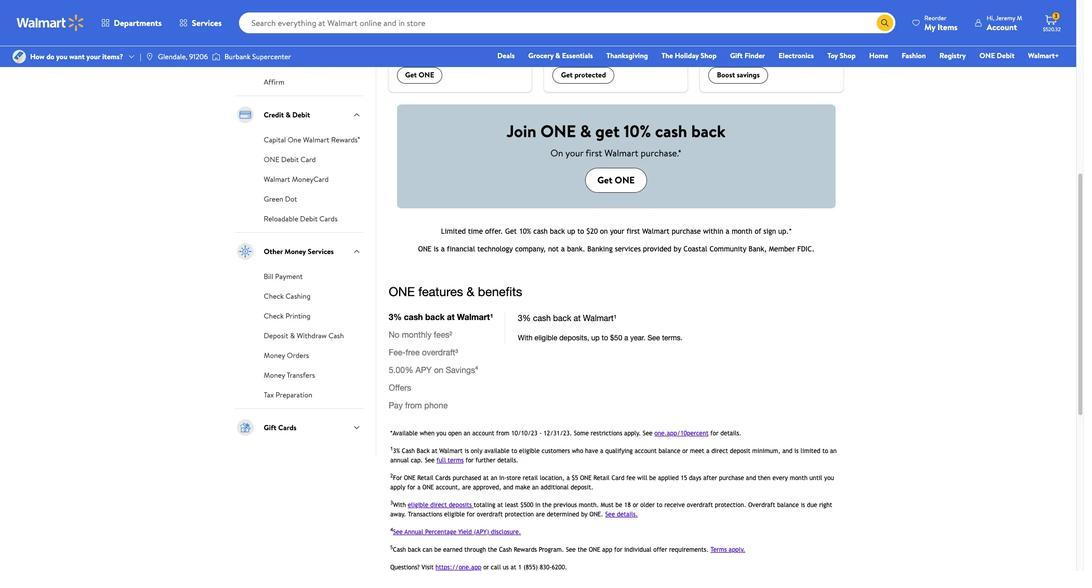 Task type: locate. For each thing, give the bounding box(es) containing it.
one down minimum
[[419, 70, 434, 80]]

1 horizontal spatial  image
[[145, 53, 154, 61]]

savings
[[772, 21, 802, 34]]

gift right "gift cards" icon
[[264, 423, 277, 433]]

check up "deposit" at the bottom
[[264, 311, 284, 321]]

finder
[[745, 50, 765, 61]]

debit left card
[[281, 154, 299, 165]]

one inside no monthly fees² list item
[[419, 70, 434, 80]]

rewards®
[[331, 135, 360, 145]]

registry link
[[935, 50, 971, 61]]

reorder
[[925, 13, 947, 22]]

pay up buy now pay later at the top
[[292, 19, 303, 30]]

money transfers link
[[264, 369, 315, 380]]

moneycard
[[292, 174, 329, 184]]

how
[[30, 51, 45, 62]]

eligible up 'the'
[[652, 38, 675, 48]]

0 horizontal spatial eligible
[[652, 38, 675, 48]]

1 horizontal spatial your
[[566, 147, 584, 160]]

debit for reloadable debit cards
[[300, 214, 318, 224]]

& left get at right top
[[580, 120, 592, 142]]

transfers
[[287, 370, 315, 380]]

debit down account
[[997, 50, 1015, 61]]

up
[[601, 38, 609, 48]]

your right want
[[86, 51, 101, 62]]

money up "tax"
[[264, 370, 285, 380]]

get for overdraft
[[561, 70, 573, 80]]

account
[[987, 21, 1017, 32]]

2 vertical spatial money
[[264, 370, 285, 380]]

now
[[277, 52, 292, 62]]

toy
[[828, 50, 838, 61]]

0 horizontal spatial get
[[405, 70, 417, 80]]

one up on
[[541, 120, 576, 142]]

want
[[69, 51, 85, 62]]

get one button
[[397, 67, 443, 83], [585, 168, 647, 193]]

one inside "link"
[[980, 50, 995, 61]]

get inside no monthly fees² list item
[[405, 70, 417, 80]]

$200
[[619, 38, 636, 48]]

join
[[507, 120, 537, 142]]

& right "deposit" at the bottom
[[290, 331, 295, 341]]

m
[[1017, 13, 1022, 22]]

check for check cashing
[[264, 291, 284, 301]]

walmart down get at right top
[[605, 147, 639, 160]]

3
[[1055, 12, 1058, 20]]

money right the other
[[285, 246, 306, 257]]

check down bill
[[264, 291, 284, 301]]

get
[[405, 70, 417, 80], [561, 70, 573, 80], [598, 173, 613, 186]]

items
[[938, 21, 958, 32]]

2 eligible from the left
[[725, 38, 748, 48]]

your inside join one & get 10% cash back on your first walmart purchase.*
[[566, 147, 584, 160]]

1 horizontal spatial cards
[[319, 214, 338, 224]]

walmart image
[[17, 15, 84, 31]]

get one down minimum
[[405, 70, 434, 80]]

get down minimum
[[405, 70, 417, 80]]

gift
[[730, 50, 743, 61], [264, 423, 277, 433]]

get one button down minimum
[[397, 67, 443, 83]]

hi,
[[987, 13, 995, 22]]

1 vertical spatial get one
[[598, 173, 635, 186]]

0 vertical spatial pay
[[292, 19, 303, 30]]

glendale,
[[158, 51, 187, 62]]

fashion
[[902, 50, 926, 61]]

gift left the finder
[[730, 50, 743, 61]]

credit
[[264, 110, 284, 120]]

get one
[[405, 70, 434, 80], [598, 173, 635, 186]]

cards down "tax preparation"
[[278, 423, 297, 433]]

1 horizontal spatial eligible
[[725, 38, 748, 48]]

1 horizontal spatial gift
[[730, 50, 743, 61]]

1 horizontal spatial get one button
[[585, 168, 647, 193]]

0 vertical spatial get one
[[405, 70, 434, 80]]

services up 91206
[[192, 17, 222, 29]]

0 vertical spatial money
[[285, 246, 306, 257]]

hi, jeremy m account
[[987, 13, 1022, 32]]

pay right 'now'
[[293, 52, 305, 62]]

get down grocery & essentials link
[[561, 70, 573, 80]]

0 vertical spatial cards
[[319, 214, 338, 224]]

no monthly fees² list item
[[382, 0, 538, 92]]

2 check from the top
[[264, 311, 284, 321]]

debit
[[997, 50, 1015, 61], [292, 110, 310, 120], [281, 154, 299, 165], [300, 214, 318, 224]]

money down "deposit" at the bottom
[[264, 350, 285, 361]]

your right on
[[566, 147, 584, 160]]

 image for glendale, 91206
[[145, 53, 154, 61]]

other
[[264, 246, 283, 257]]

2 shop from the left
[[840, 50, 856, 61]]

0 horizontal spatial gift
[[264, 423, 277, 433]]

Search search field
[[239, 12, 896, 33]]

1 vertical spatial get one button
[[585, 168, 647, 193]]

get one button down "first"
[[585, 168, 647, 193]]

one down "capital"
[[264, 154, 280, 165]]

 image
[[212, 51, 220, 62]]

0 horizontal spatial services
[[192, 17, 222, 29]]

apy⁴
[[736, 21, 757, 34]]

dot
[[285, 194, 297, 204]]

1 eligible from the left
[[652, 38, 675, 48]]

1 horizontal spatial shop
[[840, 50, 856, 61]]

fashion link
[[897, 50, 931, 61]]

& inside join one & get 10% cash back on your first walmart purchase.*
[[580, 120, 592, 142]]

buy
[[264, 52, 276, 62]]

1 vertical spatial cards
[[278, 423, 297, 433]]

shop right toy on the top of page
[[840, 50, 856, 61]]

get down "first"
[[598, 173, 613, 186]]

0 vertical spatial services
[[192, 17, 222, 29]]

services down reloadable debit cards on the left of page
[[308, 246, 334, 257]]

capital
[[264, 135, 286, 145]]

savings
[[737, 70, 760, 80]]

get one inside no monthly fees² list item
[[405, 70, 434, 80]]

cards down moneycard
[[319, 214, 338, 224]]

get protected button
[[553, 67, 615, 83]]

1 vertical spatial gift
[[264, 423, 277, 433]]

toy shop
[[828, 50, 856, 61]]

boost savings
[[717, 70, 760, 80]]

shop
[[701, 50, 717, 61], [840, 50, 856, 61]]

1 horizontal spatial get one
[[598, 173, 635, 186]]

1 vertical spatial your
[[566, 147, 584, 160]]

walmart moneycard
[[264, 174, 329, 184]]

deposit & withdraw cash
[[264, 331, 344, 341]]

0 vertical spatial your
[[86, 51, 101, 62]]

burbank
[[225, 51, 251, 62]]

2 horizontal spatial get
[[598, 173, 613, 186]]

walmart
[[264, 19, 290, 30], [303, 135, 330, 145], [605, 147, 639, 160], [264, 174, 290, 184]]

grocery
[[528, 50, 554, 61]]

0 horizontal spatial get one button
[[397, 67, 443, 83]]

1 vertical spatial check
[[264, 311, 284, 321]]

get one down "first"
[[598, 173, 635, 186]]

debit right "reloadable"
[[300, 214, 318, 224]]

money
[[285, 246, 306, 257], [264, 350, 285, 361], [264, 370, 285, 380]]

tax preparation
[[264, 390, 312, 400]]

0 vertical spatial gift
[[730, 50, 743, 61]]

services
[[192, 17, 222, 29], [308, 246, 334, 257]]

shop down with
[[701, 50, 717, 61]]

one down account
[[980, 50, 995, 61]]

 image
[[12, 50, 26, 63], [145, 53, 154, 61]]

debit for one debit card
[[281, 154, 299, 165]]

preparation
[[276, 390, 312, 400]]

deals
[[498, 50, 515, 61]]

& for grocery & essentials
[[555, 50, 560, 61]]

 image right |
[[145, 53, 154, 61]]

 image left how
[[12, 50, 26, 63]]

back
[[691, 120, 726, 142]]

gift for gift finder
[[730, 50, 743, 61]]

bill payment link
[[264, 270, 303, 282]]

&
[[555, 50, 560, 61], [286, 110, 291, 120], [580, 120, 592, 142], [290, 331, 295, 341]]

0 vertical spatial check
[[264, 291, 284, 301]]

eligible up gift finder in the right top of the page
[[725, 38, 748, 48]]

later
[[306, 52, 323, 62]]

1 horizontal spatial get
[[561, 70, 573, 80]]

gift inside "link"
[[730, 50, 743, 61]]

0 horizontal spatial  image
[[12, 50, 26, 63]]

no monthly fees superscript two. or minimum balances. get one. image
[[389, 0, 532, 14]]

debit inside "link"
[[997, 50, 1015, 61]]

tax
[[264, 390, 274, 400]]

eligible inside 5.00% apy⁴ on savings with eligible deposits.
[[725, 38, 748, 48]]

one debit link
[[975, 50, 1020, 61]]

5.00%
[[709, 21, 734, 34]]

0 vertical spatial get one button
[[397, 67, 443, 83]]

or
[[397, 38, 404, 48]]

reorder my items
[[925, 13, 958, 32]]

gift for gift cards
[[264, 423, 277, 433]]

buy now pay later
[[264, 52, 323, 62]]

reloadable debit cards
[[264, 214, 338, 224]]

list containing no monthly fees²
[[382, 0, 850, 92]]

money transfers
[[264, 370, 315, 380]]

0 horizontal spatial shop
[[701, 50, 717, 61]]

0 horizontal spatial get one
[[405, 70, 434, 80]]

one debit card
[[264, 154, 316, 165]]

1 vertical spatial services
[[308, 246, 334, 257]]

walmart pay link
[[264, 18, 303, 30]]

check
[[264, 291, 284, 301], [264, 311, 284, 321]]

overdraft protection list item
[[538, 0, 694, 92]]

1 horizontal spatial services
[[308, 246, 334, 257]]

card
[[301, 154, 316, 165]]

on
[[759, 21, 769, 34]]

get inside overdraft protection "list item"
[[561, 70, 573, 80]]

list
[[382, 0, 850, 92]]

deposit & withdraw cash link
[[264, 330, 344, 341]]

money for transfers
[[264, 370, 285, 380]]

& right the credit
[[286, 110, 291, 120]]

your
[[86, 51, 101, 62], [566, 147, 584, 160]]

1 vertical spatial money
[[264, 350, 285, 361]]

& down you're
[[555, 50, 560, 61]]

1 check from the top
[[264, 291, 284, 301]]



Task type: describe. For each thing, give the bounding box(es) containing it.
with
[[709, 38, 724, 48]]

fees²
[[447, 21, 468, 34]]

you're
[[553, 38, 572, 48]]

other money services image
[[235, 241, 255, 262]]

protection
[[596, 21, 639, 34]]

buy now pay later image
[[235, 47, 255, 68]]

deals link
[[493, 50, 520, 61]]

services button
[[171, 10, 231, 35]]

essentials
[[562, 50, 593, 61]]

walmart up supercenter
[[264, 19, 290, 30]]

registry
[[940, 50, 966, 61]]

green
[[264, 194, 283, 204]]

deposits,
[[553, 49, 581, 59]]

check for check printing
[[264, 311, 284, 321]]

my
[[925, 21, 936, 32]]

the
[[662, 50, 673, 61]]

overdraft protection you're covered up to $200 with eligible deposits, fee- free.³
[[553, 21, 675, 59]]

5.00% apy superscript four on savings. with eligible deposits. boost savings. image
[[700, 0, 844, 14]]

gift cards
[[264, 423, 297, 433]]

& for credit & debit
[[286, 110, 291, 120]]

one
[[288, 135, 301, 145]]

one down join one & get 10% cash back on your first walmart purchase.*
[[615, 173, 635, 186]]

gift cards image
[[235, 417, 255, 438]]

on
[[551, 147, 563, 160]]

5.00% apy⁴ on savings list item
[[694, 0, 850, 92]]

orders
[[287, 350, 309, 361]]

get one for get one button within no monthly fees² list item
[[405, 70, 434, 80]]

check cashing
[[264, 291, 311, 301]]

search icon image
[[881, 19, 889, 27]]

boost savings button
[[709, 67, 768, 83]]

affirm
[[264, 77, 284, 87]]

gift finder link
[[726, 50, 770, 61]]

free.³
[[597, 49, 614, 59]]

3 $520.32
[[1043, 12, 1061, 33]]

get one button inside no monthly fees² list item
[[397, 67, 443, 83]]

grocery & essentials
[[528, 50, 593, 61]]

reloadable
[[264, 214, 298, 224]]

services inside services dropdown button
[[192, 17, 222, 29]]

cash
[[655, 120, 687, 142]]

tax preparation link
[[264, 389, 312, 400]]

|
[[140, 51, 141, 62]]

join one & get 10% cash back on your first walmart purchase.*
[[507, 120, 726, 160]]

overdraft
[[553, 21, 594, 34]]

home
[[869, 50, 889, 61]]

get for no
[[405, 70, 417, 80]]

money orders link
[[264, 349, 309, 361]]

payment
[[275, 271, 303, 282]]

check printing
[[264, 311, 311, 321]]

covered
[[574, 38, 599, 48]]

holiday
[[675, 50, 699, 61]]

grocery & essentials link
[[524, 50, 598, 61]]

pay inside walmart pay link
[[292, 19, 303, 30]]

money orders
[[264, 350, 309, 361]]

Walmart Site-Wide search field
[[239, 12, 896, 33]]

1 vertical spatial pay
[[293, 52, 305, 62]]

the holiday shop
[[662, 50, 717, 61]]

walmart moneycard link
[[264, 173, 329, 184]]

the holiday shop link
[[657, 50, 721, 61]]

glendale, 91206
[[158, 51, 208, 62]]

walmart pay
[[264, 19, 303, 30]]

walmart inside join one & get 10% cash back on your first walmart purchase.*
[[605, 147, 639, 160]]

get protected
[[561, 70, 606, 80]]

0 horizontal spatial your
[[86, 51, 101, 62]]

debit for one debit
[[997, 50, 1015, 61]]

91206
[[189, 51, 208, 62]]

boost
[[717, 70, 735, 80]]

one debit card link
[[264, 153, 316, 165]]

to
[[611, 38, 618, 48]]

cash
[[329, 331, 344, 341]]

bill
[[264, 271, 273, 282]]

0 horizontal spatial cards
[[278, 423, 297, 433]]

burbank supercenter
[[225, 51, 291, 62]]

10%
[[624, 120, 651, 142]]

one inside join one & get 10% cash back on your first walmart purchase.*
[[541, 120, 576, 142]]

minimum
[[405, 38, 435, 48]]

you
[[56, 51, 68, 62]]

overdraft protection. you're covered up to two hundred dollars with direct deposit, fee-free. superscript three. get protected. image
[[544, 0, 688, 14]]

affirm link
[[264, 76, 284, 87]]

walmart up card
[[303, 135, 330, 145]]

electronics
[[779, 50, 814, 61]]

money for orders
[[264, 350, 285, 361]]

cashing
[[286, 291, 311, 301]]

capital one walmart rewards®
[[264, 135, 360, 145]]

deposit
[[264, 331, 288, 341]]

toy shop link
[[823, 50, 861, 61]]

fee-
[[582, 49, 595, 59]]

$520.32
[[1043, 25, 1061, 33]]

1 shop from the left
[[701, 50, 717, 61]]

get one for rightmost get one button
[[598, 173, 635, 186]]

check cashing link
[[264, 290, 311, 301]]

credit & debit image
[[235, 104, 255, 125]]

how do you want your items?
[[30, 51, 123, 62]]

walmart+ link
[[1024, 50, 1064, 61]]

reloadable debit cards link
[[264, 213, 338, 224]]

deposits.
[[749, 38, 777, 48]]

eligible inside overdraft protection you're covered up to $200 with eligible deposits, fee- free.³
[[652, 38, 675, 48]]

 image for how do you want your items?
[[12, 50, 26, 63]]

& for deposit & withdraw cash
[[290, 331, 295, 341]]

capital one walmart rewards® link
[[264, 134, 360, 145]]

items?
[[102, 51, 123, 62]]

balances.
[[436, 38, 465, 48]]

debit up one
[[292, 110, 310, 120]]

home link
[[865, 50, 893, 61]]

walmart up green dot 'link'
[[264, 174, 290, 184]]

gift finder
[[730, 50, 765, 61]]

green dot link
[[264, 193, 297, 204]]



Task type: vqa. For each thing, say whether or not it's contained in the screenshot.


